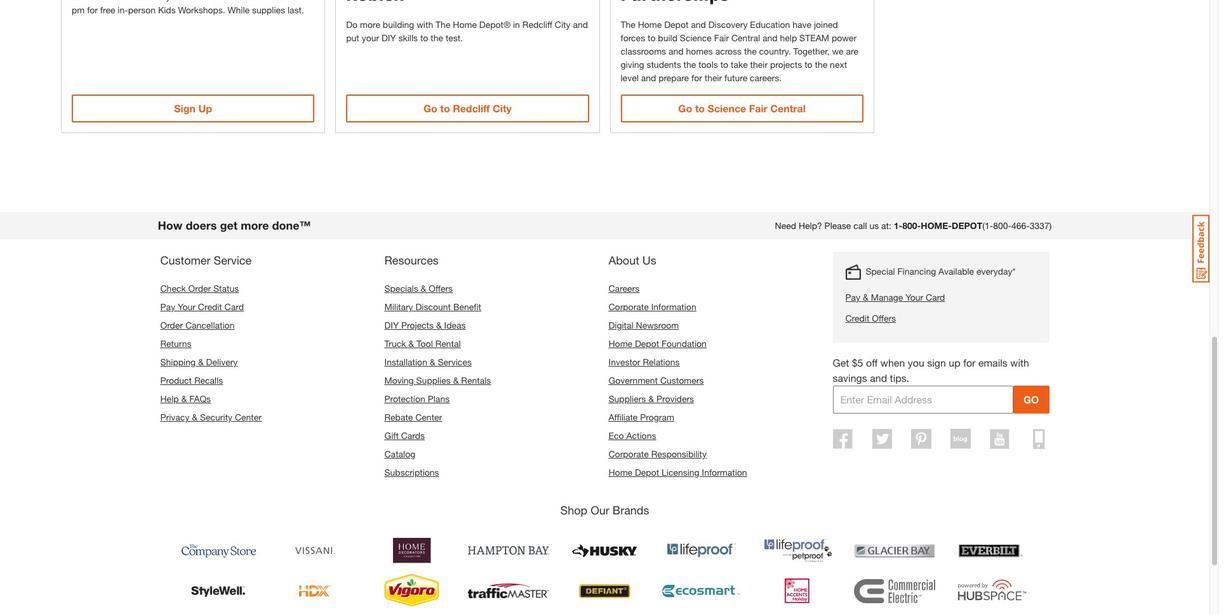 Task type: describe. For each thing, give the bounding box(es) containing it.
moving
[[385, 375, 414, 386]]

manage
[[871, 292, 904, 303]]

2 center from the left
[[416, 412, 442, 423]]

1 vertical spatial order
[[160, 320, 183, 331]]

get
[[833, 357, 850, 369]]

home inside the home depot and discovery education have joined forces to build science fair central and help steam power classrooms and homes across the country. together, we are giving students the tools to take their projects to the next level and prepare for their future careers.
[[638, 19, 662, 30]]

sign up
[[174, 102, 212, 114]]

feedback link image
[[1193, 215, 1210, 283]]

brands
[[613, 504, 650, 518]]

military
[[385, 302, 413, 313]]

please
[[825, 220, 852, 231]]

with inside do more building with the home depot® in redcliff city and put your diy skills to the test.
[[417, 19, 433, 30]]

specials
[[385, 283, 418, 294]]

commercial electric image
[[854, 574, 935, 610]]

at:
[[882, 220, 892, 231]]

0 vertical spatial their
[[751, 59, 768, 70]]

country.
[[760, 46, 791, 57]]

home down eco at bottom
[[609, 468, 633, 478]]

suppliers & providers link
[[609, 394, 694, 405]]

returns link
[[160, 339, 192, 349]]

lifeproof with petproof technology carpet image
[[758, 534, 839, 569]]

rental
[[436, 339, 461, 349]]

0 vertical spatial offers
[[429, 283, 453, 294]]

0 horizontal spatial their
[[705, 72, 722, 83]]

supplies
[[416, 375, 451, 386]]

protection
[[385, 394, 426, 405]]

& down the services
[[453, 375, 459, 386]]

build
[[658, 32, 678, 43]]

credit offers link
[[846, 312, 1016, 325]]

the inside do more building with the home depot® in redcliff city and put your diy skills to the test.
[[436, 19, 451, 30]]

corporate information link
[[609, 302, 697, 313]]

& for help & faqs
[[181, 394, 187, 405]]

program
[[641, 412, 675, 423]]

actions
[[627, 431, 657, 442]]

digital
[[609, 320, 634, 331]]

suppliers
[[609, 394, 646, 405]]

shipping & delivery
[[160, 357, 238, 368]]

affiliate
[[609, 412, 638, 423]]

protection plans
[[385, 394, 450, 405]]

1 vertical spatial offers
[[872, 313, 896, 324]]

hdx image
[[275, 574, 356, 610]]

rebate center link
[[385, 412, 442, 423]]

corporate information
[[609, 302, 697, 313]]

returns
[[160, 339, 192, 349]]

home depot foundation
[[609, 339, 707, 349]]

pay your credit card
[[160, 302, 244, 313]]

corporate responsibility
[[609, 449, 707, 460]]

help?
[[799, 220, 823, 231]]

& for specials & offers
[[421, 283, 427, 294]]

home depot on youtube image
[[990, 429, 1010, 450]]

home depot foundation link
[[609, 339, 707, 349]]

go for go to science fair central
[[679, 102, 693, 114]]

(1-
[[983, 220, 994, 231]]

1 800- from the left
[[903, 220, 921, 231]]

ecosmart image
[[661, 574, 742, 610]]

installation & services
[[385, 357, 472, 368]]

tool
[[417, 339, 433, 349]]

sign
[[174, 102, 196, 114]]

prepare
[[659, 72, 689, 83]]

check
[[160, 283, 186, 294]]

vissani image
[[275, 534, 356, 569]]

diy projects & ideas link
[[385, 320, 466, 331]]

to inside button
[[440, 102, 450, 114]]

with inside get $5 off when you sign up for emails with savings and tips.
[[1011, 357, 1030, 369]]

we
[[833, 46, 844, 57]]

1 horizontal spatial card
[[926, 292, 946, 303]]

kids
[[158, 4, 176, 15]]

12
[[299, 0, 309, 2]]

workshops.
[[178, 4, 225, 15]]

corporate responsibility link
[[609, 449, 707, 460]]

hubspace smart home image
[[951, 574, 1032, 610]]

order cancellation
[[160, 320, 235, 331]]

1 horizontal spatial your
[[906, 292, 924, 303]]

gift cards
[[385, 431, 425, 442]]

0 vertical spatial information
[[652, 302, 697, 313]]

have
[[793, 19, 812, 30]]

need
[[775, 220, 797, 231]]

investor relations link
[[609, 357, 680, 368]]

get $5 off when you sign up for emails with savings and tips.
[[833, 357, 1030, 384]]

fair inside the home depot and discovery education have joined forces to build science fair central and help steam power classrooms and homes across the country. together, we are giving students the tools to take their projects to the next level and prepare for their future careers.
[[715, 32, 729, 43]]

more inside do more building with the home depot® in redcliff city and put your diy skills to the test.
[[360, 19, 381, 30]]

us
[[643, 254, 657, 267]]

privacy & security center link
[[160, 412, 262, 423]]

last.
[[288, 4, 304, 15]]

cancellation
[[185, 320, 235, 331]]

when
[[881, 357, 905, 369]]

1 horizontal spatial information
[[702, 468, 747, 478]]

for inside the join us the first saturday of each month between 9 am – 12 pm for free in-person kids workshops. while supplies last.
[[87, 4, 98, 15]]

for inside get $5 off when you sign up for emails with savings and tips.
[[964, 357, 976, 369]]

home depot licensing information
[[609, 468, 747, 478]]

to inside button
[[695, 102, 705, 114]]

central inside the home depot and discovery education have joined forces to build science fair central and help steam power classrooms and homes across the country. together, we are giving students the tools to take their projects to the next level and prepare for their future careers.
[[732, 32, 761, 43]]

corporate for corporate responsibility
[[609, 449, 649, 460]]

future
[[725, 72, 748, 83]]

discount
[[416, 302, 451, 313]]

go for go to redcliff city
[[424, 102, 438, 114]]

services
[[438, 357, 472, 368]]

join
[[72, 0, 88, 2]]

the up the take
[[745, 46, 757, 57]]

truck & tool rental
[[385, 339, 461, 349]]

home depot licensing information link
[[609, 468, 747, 478]]

month
[[205, 0, 230, 2]]

trafficmaster image
[[468, 574, 549, 610]]

everbilt image
[[951, 534, 1032, 569]]

Enter Email Address text field
[[833, 386, 1014, 414]]

protection plans link
[[385, 394, 450, 405]]

central inside button
[[771, 102, 806, 114]]

city inside do more building with the home depot® in redcliff city and put your diy skills to the test.
[[555, 19, 571, 30]]

help
[[160, 394, 179, 405]]

eco actions
[[609, 431, 657, 442]]

up
[[949, 357, 961, 369]]

1 vertical spatial diy
[[385, 320, 399, 331]]

help & faqs
[[160, 394, 211, 405]]

& for shipping & delivery
[[198, 357, 204, 368]]

military discount benefit
[[385, 302, 482, 313]]

level
[[621, 72, 639, 83]]

home decorators collection image
[[371, 534, 453, 569]]

the down together,
[[815, 59, 828, 70]]

education
[[750, 19, 791, 30]]

home-
[[921, 220, 952, 231]]

truck
[[385, 339, 406, 349]]

& left ideas
[[436, 320, 442, 331]]

corporate for corporate information
[[609, 302, 649, 313]]

depot
[[952, 220, 983, 231]]

depot for foundation
[[635, 339, 660, 349]]

catalog link
[[385, 449, 416, 460]]

home inside do more building with the home depot® in redcliff city and put your diy skills to the test.
[[453, 19, 477, 30]]

rentals
[[461, 375, 491, 386]]

am
[[277, 0, 289, 2]]



Task type: locate. For each thing, give the bounding box(es) containing it.
depot down corporate responsibility
[[635, 468, 660, 478]]

hampton bay image
[[468, 534, 549, 569]]

careers.
[[750, 72, 782, 83]]

their down tools
[[705, 72, 722, 83]]

more
[[360, 19, 381, 30], [241, 219, 269, 233]]

need help? please call us at: 1-800-home-depot (1-800-466-3337)
[[775, 220, 1052, 231]]

2 vertical spatial for
[[964, 357, 976, 369]]

0 vertical spatial science
[[680, 32, 712, 43]]

gift cards link
[[385, 431, 425, 442]]

building
[[383, 19, 414, 30]]

pay down check at the top left of the page
[[160, 302, 175, 313]]

0 horizontal spatial information
[[652, 302, 697, 313]]

1 vertical spatial more
[[241, 219, 269, 233]]

0 horizontal spatial 800-
[[903, 220, 921, 231]]

information up newsroom
[[652, 302, 697, 313]]

the left the test.
[[431, 32, 443, 43]]

1 horizontal spatial credit
[[846, 313, 870, 324]]

0 horizontal spatial your
[[178, 302, 196, 313]]

glacier bay image
[[854, 534, 935, 569]]

their up careers.
[[751, 59, 768, 70]]

& right help
[[181, 394, 187, 405]]

fair down discovery
[[715, 32, 729, 43]]

skills
[[399, 32, 418, 43]]

& up supplies
[[430, 357, 436, 368]]

depot up build
[[665, 19, 689, 30]]

for down tools
[[692, 72, 703, 83]]

free
[[100, 4, 115, 15]]

projects
[[771, 59, 803, 70]]

1 vertical spatial city
[[493, 102, 512, 114]]

depot up the investor relations link
[[635, 339, 660, 349]]

their
[[751, 59, 768, 70], [705, 72, 722, 83]]

your up order cancellation link
[[178, 302, 196, 313]]

1 center from the left
[[235, 412, 262, 423]]

shipping & delivery link
[[160, 357, 238, 368]]

projects
[[401, 320, 434, 331]]

science inside the go to science fair central button
[[708, 102, 747, 114]]

0 horizontal spatial order
[[160, 320, 183, 331]]

& up recalls
[[198, 357, 204, 368]]

pay for pay & manage your card
[[846, 292, 861, 303]]

of
[[173, 0, 181, 2]]

defiant image
[[564, 574, 646, 610]]

pay your credit card link
[[160, 302, 244, 313]]

1 horizontal spatial their
[[751, 59, 768, 70]]

0 vertical spatial more
[[360, 19, 381, 30]]

help
[[780, 32, 797, 43]]

faqs
[[189, 394, 211, 405]]

0 vertical spatial order
[[188, 283, 211, 294]]

the inside the home depot and discovery education have joined forces to build science fair central and help steam power classrooms and homes across the country. together, we are giving students the tools to take their projects to the next level and prepare for their future careers.
[[621, 19, 636, 30]]

about us
[[609, 254, 657, 267]]

0 horizontal spatial credit
[[198, 302, 222, 313]]

to inside do more building with the home depot® in redcliff city and put your diy skills to the test.
[[421, 32, 428, 43]]

1 horizontal spatial redcliff
[[523, 19, 553, 30]]

1 go from the left
[[424, 102, 438, 114]]

for right pm
[[87, 4, 98, 15]]

recalls
[[194, 375, 223, 386]]

800-
[[903, 220, 921, 231], [994, 220, 1012, 231]]

science inside the home depot and discovery education have joined forces to build science fair central and help steam power classrooms and homes across the country. together, we are giving students the tools to take their projects to the next level and prepare for their future careers.
[[680, 32, 712, 43]]

depot®
[[480, 19, 511, 30]]

center
[[235, 412, 262, 423], [416, 412, 442, 423]]

offers
[[429, 283, 453, 294], [872, 313, 896, 324]]

for
[[87, 4, 98, 15], [692, 72, 703, 83], [964, 357, 976, 369]]

service
[[214, 254, 252, 267]]

0 vertical spatial redcliff
[[523, 19, 553, 30]]

savings
[[833, 372, 868, 384]]

& for truck & tool rental
[[409, 339, 414, 349]]

corporate down the careers link
[[609, 302, 649, 313]]

privacy
[[160, 412, 190, 423]]

2 horizontal spatial for
[[964, 357, 976, 369]]

classrooms
[[621, 46, 666, 57]]

0 horizontal spatial for
[[87, 4, 98, 15]]

husky image
[[564, 534, 646, 569]]

the up free
[[103, 0, 115, 2]]

1 horizontal spatial pay
[[846, 292, 861, 303]]

0 vertical spatial credit
[[198, 302, 222, 313]]

us left 'at:'
[[870, 220, 879, 231]]

order cancellation link
[[160, 320, 235, 331]]

order
[[188, 283, 211, 294], [160, 320, 183, 331]]

central down careers.
[[771, 102, 806, 114]]

card up credit offers link
[[926, 292, 946, 303]]

1 horizontal spatial 800-
[[994, 220, 1012, 231]]

home depot mobile apps image
[[1033, 429, 1046, 450]]

subscriptions
[[385, 468, 439, 478]]

each
[[183, 0, 203, 2]]

1 horizontal spatial the
[[621, 19, 636, 30]]

more right get
[[241, 219, 269, 233]]

your down financing
[[906, 292, 924, 303]]

0 vertical spatial city
[[555, 19, 571, 30]]

0 vertical spatial fair
[[715, 32, 729, 43]]

1 horizontal spatial for
[[692, 72, 703, 83]]

0 horizontal spatial central
[[732, 32, 761, 43]]

for right up
[[964, 357, 976, 369]]

call
[[854, 220, 868, 231]]

the inside do more building with the home depot® in redcliff city and put your diy skills to the test.
[[431, 32, 443, 43]]

2 the from the left
[[621, 19, 636, 30]]

& left tool
[[409, 339, 414, 349]]

center down plans
[[416, 412, 442, 423]]

depot for licensing
[[635, 468, 660, 478]]

1 vertical spatial with
[[1011, 357, 1030, 369]]

1 horizontal spatial with
[[1011, 357, 1030, 369]]

0 horizontal spatial go
[[424, 102, 438, 114]]

more up your
[[360, 19, 381, 30]]

us up free
[[91, 0, 100, 2]]

1 vertical spatial depot
[[635, 339, 660, 349]]

0 horizontal spatial more
[[241, 219, 269, 233]]

corporate
[[609, 302, 649, 313], [609, 449, 649, 460]]

take
[[731, 59, 748, 70]]

moving supplies & rentals
[[385, 375, 491, 386]]

tips.
[[890, 372, 910, 384]]

0 horizontal spatial redcliff
[[453, 102, 490, 114]]

home down digital
[[609, 339, 633, 349]]

order up the pay your credit card link
[[188, 283, 211, 294]]

home up forces
[[638, 19, 662, 30]]

the down homes
[[684, 59, 696, 70]]

offers up discount
[[429, 283, 453, 294]]

1 horizontal spatial center
[[416, 412, 442, 423]]

& for pay & manage your card
[[863, 292, 869, 303]]

1 corporate from the top
[[609, 302, 649, 313]]

students
[[647, 59, 681, 70]]

how
[[158, 219, 183, 233]]

1 vertical spatial for
[[692, 72, 703, 83]]

& up military discount benefit link
[[421, 283, 427, 294]]

the up the test.
[[436, 19, 451, 30]]

center right the security
[[235, 412, 262, 423]]

0 vertical spatial corporate
[[609, 302, 649, 313]]

shop our brands
[[561, 504, 650, 518]]

order up returns
[[160, 320, 183, 331]]

0 horizontal spatial center
[[235, 412, 262, 423]]

home depot on twitter image
[[873, 429, 893, 450]]

credit offers
[[846, 313, 896, 324]]

credit down pay & manage your card
[[846, 313, 870, 324]]

1 horizontal spatial go
[[679, 102, 693, 114]]

science down future
[[708, 102, 747, 114]]

0 horizontal spatial pay
[[160, 302, 175, 313]]

go inside button
[[679, 102, 693, 114]]

everyday*
[[977, 266, 1016, 277]]

stylewell image
[[178, 574, 260, 610]]

1 vertical spatial their
[[705, 72, 722, 83]]

offers down manage
[[872, 313, 896, 324]]

lifeproof flooring image
[[661, 534, 742, 569]]

0 vertical spatial for
[[87, 4, 98, 15]]

0 vertical spatial diy
[[382, 32, 396, 43]]

financing
[[898, 266, 937, 277]]

delivery
[[206, 357, 238, 368]]

home depot blog image
[[951, 429, 971, 450]]

pay & manage your card link
[[846, 291, 1016, 304]]

government customers link
[[609, 375, 704, 386]]

diy inside do more building with the home depot® in redcliff city and put your diy skills to the test.
[[382, 32, 396, 43]]

1 vertical spatial fair
[[749, 102, 768, 114]]

1 vertical spatial science
[[708, 102, 747, 114]]

the company store image
[[178, 534, 260, 569]]

0 horizontal spatial fair
[[715, 32, 729, 43]]

1 vertical spatial credit
[[846, 313, 870, 324]]

& inside pay & manage your card link
[[863, 292, 869, 303]]

1 vertical spatial us
[[870, 220, 879, 231]]

in
[[513, 19, 520, 30]]

with right emails
[[1011, 357, 1030, 369]]

0 vertical spatial us
[[91, 0, 100, 2]]

with up skills
[[417, 19, 433, 30]]

0 horizontal spatial card
[[225, 302, 244, 313]]

1 vertical spatial corporate
[[609, 449, 649, 460]]

status
[[213, 283, 239, 294]]

plans
[[428, 394, 450, 405]]

while
[[228, 4, 250, 15]]

information right the licensing
[[702, 468, 747, 478]]

redcliff inside button
[[453, 102, 490, 114]]

0 horizontal spatial us
[[91, 0, 100, 2]]

vigoro image
[[371, 574, 453, 610]]

1 horizontal spatial us
[[870, 220, 879, 231]]

0 vertical spatial depot
[[665, 19, 689, 30]]

2 corporate from the top
[[609, 449, 649, 460]]

800- right depot
[[994, 220, 1012, 231]]

home up the test.
[[453, 19, 477, 30]]

do more building with the home depot® in redcliff city and put your diy skills to the test.
[[346, 19, 588, 43]]

the inside the join us the first saturday of each month between 9 am – 12 pm for free in-person kids workshops. while supplies last.
[[103, 0, 115, 2]]

shipping
[[160, 357, 196, 368]]

the
[[436, 19, 451, 30], [621, 19, 636, 30]]

fair inside the go to science fair central button
[[749, 102, 768, 114]]

emails
[[979, 357, 1008, 369]]

pay for pay your credit card
[[160, 302, 175, 313]]

depot inside the home depot and discovery education have joined forces to build science fair central and help steam power classrooms and homes across the country. together, we are giving students the tools to take their projects to the next level and prepare for their future careers.
[[665, 19, 689, 30]]

newsroom
[[636, 320, 679, 331]]

first
[[118, 0, 133, 2]]

help & faqs link
[[160, 394, 211, 405]]

specials & offers
[[385, 283, 453, 294]]

redcliff inside do more building with the home depot® in redcliff city and put your diy skills to the test.
[[523, 19, 553, 30]]

go inside button
[[424, 102, 438, 114]]

1 vertical spatial redcliff
[[453, 102, 490, 114]]

home depot on pinterest image
[[912, 429, 932, 450]]

up
[[198, 102, 212, 114]]

0 horizontal spatial offers
[[429, 283, 453, 294]]

eco actions link
[[609, 431, 657, 442]]

1 vertical spatial information
[[702, 468, 747, 478]]

& for suppliers & providers
[[649, 394, 654, 405]]

& for privacy & security center
[[192, 412, 198, 423]]

2 go from the left
[[679, 102, 693, 114]]

card down status
[[225, 302, 244, 313]]

science up homes
[[680, 32, 712, 43]]

0 vertical spatial central
[[732, 32, 761, 43]]

0 horizontal spatial city
[[493, 102, 512, 114]]

in-
[[118, 4, 128, 15]]

1 horizontal spatial offers
[[872, 313, 896, 324]]

1 horizontal spatial central
[[771, 102, 806, 114]]

diy up truck
[[385, 320, 399, 331]]

2 vertical spatial depot
[[635, 468, 660, 478]]

corporate down eco actions link
[[609, 449, 649, 460]]

0 vertical spatial with
[[417, 19, 433, 30]]

go button
[[1014, 386, 1050, 414]]

home accents holiday image
[[758, 574, 839, 610]]

3337)
[[1030, 220, 1052, 231]]

1 horizontal spatial fair
[[749, 102, 768, 114]]

and inside do more building with the home depot® in redcliff city and put your diy skills to the test.
[[573, 19, 588, 30]]

affiliate program link
[[609, 412, 675, 423]]

and inside get $5 off when you sign up for emails with savings and tips.
[[870, 372, 888, 384]]

rebate
[[385, 412, 413, 423]]

& down 'faqs'
[[192, 412, 198, 423]]

1 horizontal spatial city
[[555, 19, 571, 30]]

& down government customers link
[[649, 394, 654, 405]]

get
[[220, 219, 238, 233]]

government
[[609, 375, 658, 386]]

home depot on facebook image
[[834, 429, 853, 450]]

for inside the home depot and discovery education have joined forces to build science fair central and help steam power classrooms and homes across the country. together, we are giving students the tools to take their projects to the next level and prepare for their future careers.
[[692, 72, 703, 83]]

diy down building
[[382, 32, 396, 43]]

suppliers & providers
[[609, 394, 694, 405]]

& for installation & services
[[430, 357, 436, 368]]

& left manage
[[863, 292, 869, 303]]

us inside the join us the first saturday of each month between 9 am – 12 pm for free in-person kids workshops. while supplies last.
[[91, 0, 100, 2]]

1 horizontal spatial more
[[360, 19, 381, 30]]

city inside button
[[493, 102, 512, 114]]

central up across on the top of the page
[[732, 32, 761, 43]]

sign up button
[[72, 95, 315, 123]]

across
[[716, 46, 742, 57]]

fair down careers.
[[749, 102, 768, 114]]

1 horizontal spatial order
[[188, 283, 211, 294]]

go to redcliff city
[[424, 102, 512, 114]]

800- right 'at:'
[[903, 220, 921, 231]]

2 800- from the left
[[994, 220, 1012, 231]]

credit up cancellation
[[198, 302, 222, 313]]

with
[[417, 19, 433, 30], [1011, 357, 1030, 369]]

science
[[680, 32, 712, 43], [708, 102, 747, 114]]

your
[[906, 292, 924, 303], [178, 302, 196, 313]]

0 horizontal spatial the
[[436, 19, 451, 30]]

the up forces
[[621, 19, 636, 30]]

1 the from the left
[[436, 19, 451, 30]]

pay up credit offers
[[846, 292, 861, 303]]

and
[[573, 19, 588, 30], [691, 19, 706, 30], [763, 32, 778, 43], [669, 46, 684, 57], [641, 72, 656, 83], [870, 372, 888, 384]]

0 horizontal spatial with
[[417, 19, 433, 30]]

1 vertical spatial central
[[771, 102, 806, 114]]

go to science fair central button
[[621, 95, 864, 123]]



Task type: vqa. For each thing, say whether or not it's contained in the screenshot.
Number on the left
no



